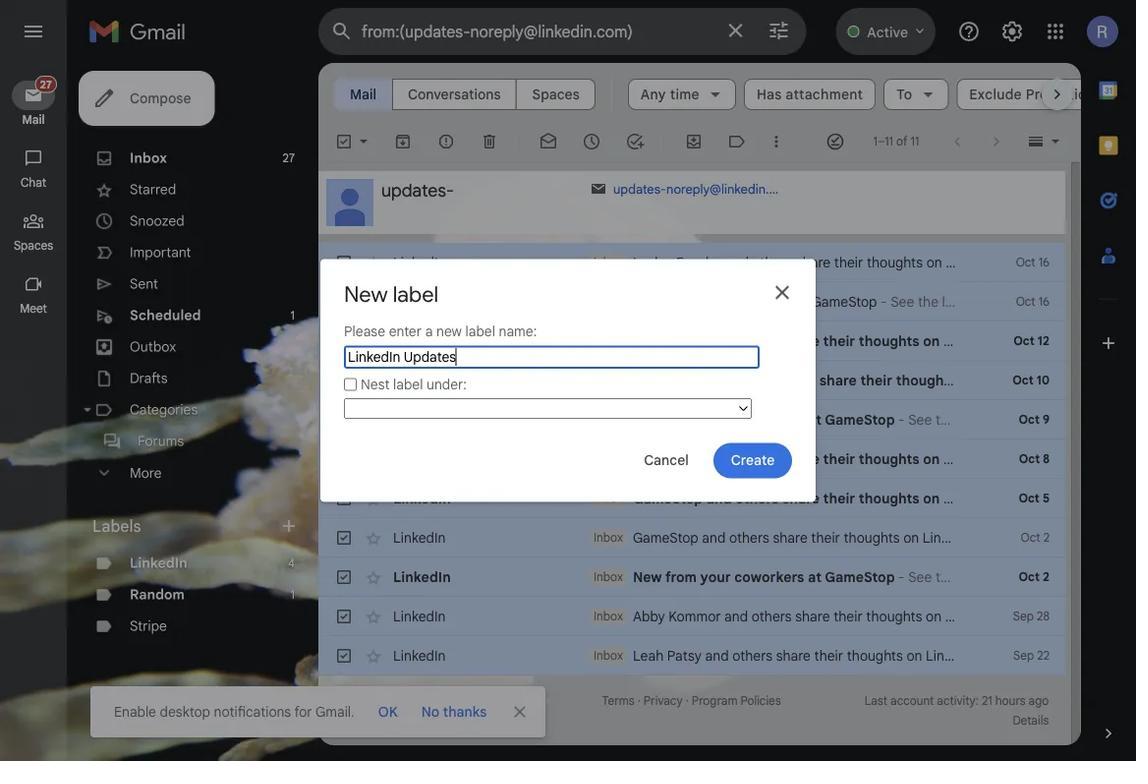 Task type: describe. For each thing, give the bounding box(es) containing it.
updates-
[[614, 181, 667, 197]]

under:
[[427, 375, 467, 393]]

and up kommor
[[702, 529, 726, 546]]

0 vertical spatial at
[[796, 293, 809, 310]]

label for new label
[[393, 281, 439, 308]]

2 gb from the left
[[409, 713, 426, 728]]

snoozed
[[130, 212, 185, 230]]

scheduled link
[[130, 307, 201, 324]]

inbox gamestop and others share their thoughts on linkedin for oct 12
[[594, 332, 1002, 350]]

forums
[[138, 433, 184, 450]]

abby
[[633, 608, 665, 625]]

inbox link
[[130, 149, 167, 167]]

clear search image
[[716, 11, 756, 50]]

9
[[1043, 413, 1050, 427]]

on inside row
[[924, 450, 940, 468]]

oct 10
[[1013, 373, 1050, 388]]

inbox gamestop and others share their thoughts on linkedin for oct 2
[[594, 529, 976, 546]]

thoughts inside row
[[859, 450, 920, 468]]

important
[[130, 244, 191, 261]]

email search results element
[[342, 77, 385, 112]]

terms
[[602, 694, 635, 709]]

28
[[1038, 609, 1050, 624]]

linkedin inside row
[[944, 450, 1002, 468]]

follow link to manage storage image
[[463, 711, 482, 731]]

starred link
[[130, 181, 176, 198]]

main menu image
[[22, 20, 45, 43]]

inbox leah patsy and others share their thoughts on linkedin
[[594, 647, 979, 664]]

inbox new from your coworkers at gamestop - for oct 9
[[594, 411, 909, 428]]

terms · privacy · program policies
[[602, 694, 782, 709]]

1 for random
[[291, 588, 295, 602]]

compose
[[130, 89, 191, 107]]

your for oct 9
[[701, 411, 731, 428]]

2 row from the top
[[319, 282, 1066, 322]]

spaces
[[14, 238, 53, 253]]

and right bender
[[725, 254, 749, 271]]

new label heading
[[344, 281, 439, 308]]

activity:
[[937, 694, 979, 709]]

gamestop and others share their thoughts on linkedin row
[[319, 440, 1066, 479]]

last
[[865, 694, 888, 709]]

please
[[344, 323, 386, 340]]

new inside alert dialog
[[344, 281, 388, 308]]

important link
[[130, 244, 191, 261]]

coworkers for oct 9
[[735, 411, 805, 428]]

mail heading
[[0, 112, 67, 128]]

your for oct 2
[[701, 568, 731, 586]]

kommor
[[669, 608, 721, 625]]

terms link
[[602, 694, 635, 709]]

drafts
[[130, 370, 168, 387]]

new
[[437, 323, 462, 340]]

exclude promotions
[[970, 86, 1103, 103]]

1 · from the left
[[638, 694, 641, 709]]

add to tasks image
[[625, 132, 645, 151]]

attachment
[[786, 86, 864, 103]]

promotions
[[1026, 86, 1103, 103]]

notifications
[[214, 703, 291, 720]]

5 row from the top
[[319, 400, 1066, 440]]

spaces heading
[[0, 238, 67, 254]]

2 for new from your coworkers at gamestop
[[1043, 570, 1050, 585]]

inbox inside inbox lesley bender and others share their thoughts on linkedin
[[594, 255, 623, 270]]

linkedin link
[[130, 555, 188, 572]]

nest
[[361, 375, 390, 393]]

27
[[283, 151, 295, 166]]

new label
[[344, 281, 439, 308]]

main content containing has attachment
[[319, 63, 1115, 745]]

stripe link
[[130, 618, 167, 635]]

15
[[395, 713, 407, 728]]

outbox
[[130, 338, 176, 355]]

others inside row
[[736, 450, 779, 468]]

0 vertical spatial -
[[881, 293, 888, 310]]

advanced search options image
[[760, 11, 799, 50]]

delete image
[[480, 132, 500, 151]]

sent link
[[130, 275, 158, 293]]

inbox new from your coworkers at gamestop - for oct 2
[[594, 568, 909, 586]]

gamestop and others share their thoughts on linkedin
[[633, 450, 1002, 468]]

8
[[1044, 452, 1050, 467]]

cancel button
[[627, 443, 706, 478]]

snoozed link
[[130, 212, 185, 230]]

program policies link
[[692, 694, 782, 709]]

0 vertical spatial your
[[697, 293, 725, 310]]

oct 2 for gamestop and others share their thoughts on linkedin
[[1021, 531, 1050, 545]]

of
[[381, 713, 392, 728]]

12
[[1038, 334, 1050, 349]]

archive image
[[393, 132, 413, 151]]

and right patsy at the bottom right of the page
[[706, 647, 729, 664]]

more
[[130, 464, 162, 482]]

drafts link
[[130, 370, 168, 387]]

9 row from the top
[[319, 597, 1066, 636]]

last account activity: 21 hours ago details
[[865, 694, 1050, 728]]

nest label under:
[[361, 375, 467, 393]]

share inside row
[[783, 450, 820, 468]]

snooze image
[[582, 132, 602, 151]]

privacy
[[644, 694, 683, 709]]

mail
[[22, 113, 45, 127]]

settings image
[[1001, 20, 1025, 43]]

search in mail image
[[325, 14, 360, 49]]

oct 8
[[1019, 452, 1050, 467]]

enable
[[114, 703, 156, 720]]

0.02 gb of 15 gb used
[[334, 713, 455, 728]]

random
[[130, 586, 185, 603]]

and down gamestop and others share their thoughts on linkedin row
[[707, 490, 732, 507]]

categories
[[130, 401, 198, 418]]

Search in mail search field
[[319, 8, 807, 55]]

sent
[[130, 275, 158, 293]]

10
[[1037, 373, 1050, 388]]

cancel
[[644, 452, 689, 469]]

gamestop inside row
[[633, 450, 703, 468]]

forums link
[[138, 433, 184, 450]]

lesley
[[633, 254, 673, 271]]

new down lesley
[[633, 293, 661, 310]]

please enter a new label name:
[[344, 323, 537, 340]]

details
[[1013, 713, 1050, 728]]



Task type: locate. For each thing, give the bounding box(es) containing it.
label right nest
[[393, 375, 423, 393]]

and right cancel
[[707, 450, 732, 468]]

2 vertical spatial your
[[701, 568, 731, 586]]

and inside the gamestop and others share their thoughts on linkedin link
[[707, 450, 732, 468]]

10 row from the top
[[319, 636, 1066, 676]]

1 down 4
[[291, 588, 295, 602]]

row
[[319, 243, 1066, 282], [319, 282, 1066, 322], [319, 322, 1066, 361], [319, 361, 1066, 400], [319, 400, 1066, 440], [319, 479, 1066, 518], [319, 518, 1066, 558], [319, 558, 1066, 597], [319, 597, 1066, 636], [319, 636, 1066, 676]]

2 · from the left
[[686, 694, 689, 709]]

inbox inside inbox abby kommor and others share their thoughts on linkedin
[[594, 609, 623, 624]]

inbox gamestop italia and others share their thoughts on linkedin
[[594, 372, 1039, 389]]

main content
[[319, 63, 1115, 745]]

2 2 from the top
[[1043, 570, 1050, 585]]

at for oct 9
[[808, 411, 822, 428]]

1 inbox new from your coworkers at gamestop - from the top
[[594, 411, 909, 428]]

policies
[[741, 694, 782, 709]]

gmail.
[[316, 703, 355, 720]]

7 row from the top
[[319, 518, 1066, 558]]

new
[[344, 281, 388, 308], [633, 293, 661, 310], [633, 411, 662, 428], [633, 568, 662, 586]]

labels
[[92, 516, 141, 536]]

at down inbox gamestop italia and others share their thoughts on linkedin
[[808, 411, 822, 428]]

used
[[429, 713, 455, 728]]

sep left 22 at right bottom
[[1014, 649, 1035, 663]]

2 vertical spatial inbox gamestop and others share their thoughts on linkedin
[[594, 529, 976, 546]]

toggle split pane mode image
[[1027, 132, 1046, 151]]

1
[[291, 308, 295, 323], [291, 588, 295, 602]]

2 1 from the top
[[291, 588, 295, 602]]

gamestop
[[812, 293, 878, 310], [633, 332, 703, 350], [633, 372, 703, 389], [825, 411, 895, 428], [633, 450, 703, 468], [633, 490, 703, 507], [633, 529, 699, 546], [825, 568, 895, 586]]

compose button
[[79, 71, 215, 126]]

inbox new from your coworkers at gamestop - up create
[[594, 411, 909, 428]]

oct 2
[[1021, 531, 1050, 545], [1019, 570, 1050, 585]]

1 vertical spatial oct 16
[[1017, 295, 1050, 309]]

oct 12
[[1014, 334, 1050, 349]]

1 1 from the top
[[291, 308, 295, 323]]

from for oct 9
[[666, 411, 697, 428]]

chat heading
[[0, 175, 67, 191]]

oct 2 for new from your coworkers at gamestop
[[1019, 570, 1050, 585]]

enable desktop notifications for gmail.
[[114, 703, 355, 720]]

create button
[[714, 443, 793, 478]]

2 vertical spatial at
[[808, 568, 822, 586]]

4 row from the top
[[319, 361, 1066, 400]]

Nest label under: checkbox
[[344, 378, 357, 391]]

1 gb from the left
[[362, 713, 378, 728]]

at down inbox lesley bender and others share their thoughts on linkedin
[[796, 293, 809, 310]]

1 vertical spatial inbox gamestop and others share their thoughts on linkedin
[[594, 490, 1002, 507]]

1 vertical spatial your
[[701, 411, 731, 428]]

2 inbox new from your coworkers at gamestop - from the top
[[594, 568, 909, 586]]

3 row from the top
[[319, 322, 1066, 361]]

their inside the gamestop and others share their thoughts on linkedin link
[[824, 450, 856, 468]]

coworkers up create
[[735, 411, 805, 428]]

0 vertical spatial oct 16
[[1017, 255, 1050, 270]]

enter
[[389, 323, 422, 340]]

more button
[[79, 457, 307, 489]]

gb right 15
[[409, 713, 426, 728]]

gamestop and others share their thoughts on linkedin link
[[590, 449, 1002, 469]]

1 horizontal spatial ·
[[686, 694, 689, 709]]

2 inbox gamestop and others share their thoughts on linkedin from the top
[[594, 490, 1002, 507]]

create
[[731, 452, 775, 469]]

thoughts
[[867, 254, 923, 271], [859, 332, 920, 350], [896, 372, 957, 389], [859, 450, 920, 468], [859, 490, 920, 507], [844, 529, 900, 546], [867, 608, 923, 625], [847, 647, 904, 664]]

categories link
[[130, 401, 198, 418]]

navigation
[[0, 63, 69, 761]]

random link
[[130, 586, 185, 603]]

6 row from the top
[[319, 479, 1066, 518]]

spaces matched by name element
[[525, 77, 588, 112]]

label
[[393, 281, 439, 308], [466, 323, 496, 340], [393, 375, 423, 393]]

2 vertical spatial from
[[666, 568, 697, 586]]

from up gamestop and others share their thoughts on linkedin row
[[666, 411, 697, 428]]

starred
[[130, 181, 176, 198]]

name:
[[499, 323, 537, 340]]

sep 28
[[1014, 609, 1050, 624]]

2 vertical spatial coworkers
[[735, 568, 805, 586]]

coworkers down inbox lesley bender and others share their thoughts on linkedin
[[728, 293, 793, 310]]

0 vertical spatial 1
[[291, 308, 295, 323]]

21
[[982, 694, 993, 709]]

2 vertical spatial label
[[393, 375, 423, 393]]

patsy
[[668, 647, 702, 664]]

oct 16
[[1017, 255, 1050, 270], [1017, 295, 1050, 309]]

from for oct 2
[[666, 568, 697, 586]]

move to inbox image
[[684, 132, 704, 151]]

16
[[1039, 255, 1050, 270], [1039, 295, 1050, 309]]

their
[[835, 254, 864, 271], [824, 332, 856, 350], [861, 372, 893, 389], [824, 450, 856, 468], [824, 490, 856, 507], [812, 529, 841, 546], [834, 608, 863, 625], [815, 647, 844, 664]]

- for oct 9
[[899, 411, 905, 428]]

new up cancel
[[633, 411, 662, 428]]

label for nest label under:
[[393, 375, 423, 393]]

has attachment
[[757, 86, 864, 103]]

new up abby
[[633, 568, 662, 586]]

inbox inside inbox gamestop italia and others share their thoughts on linkedin
[[594, 373, 623, 388]]

1 vertical spatial footer
[[319, 691, 1066, 731]]

leah
[[633, 647, 664, 664]]

Please enter a new label name: field
[[344, 346, 760, 369]]

navigation containing mail
[[0, 63, 69, 761]]

1 row from the top
[[319, 243, 1066, 282]]

enable desktop notifications for gmail. alert
[[31, 45, 1105, 738]]

from up kommor
[[666, 568, 697, 586]]

inbox
[[130, 149, 167, 167], [594, 255, 623, 270], [594, 334, 623, 349], [594, 373, 623, 388], [594, 413, 623, 427], [594, 491, 623, 506], [594, 531, 623, 545], [594, 570, 623, 585], [594, 609, 623, 624], [594, 649, 623, 663]]

0.02
[[334, 713, 359, 728]]

sep 22
[[1014, 649, 1050, 663]]

1 inbox gamestop and others share their thoughts on linkedin from the top
[[594, 332, 1002, 350]]

1 for scheduled
[[291, 308, 295, 323]]

exclude promotions button
[[957, 79, 1115, 110]]

1 vertical spatial -
[[899, 411, 905, 428]]

0 vertical spatial oct 2
[[1021, 531, 1050, 545]]

mark as read image
[[539, 132, 559, 151]]

meet heading
[[0, 301, 67, 317]]

1 vertical spatial label
[[466, 323, 496, 340]]

tab list
[[1082, 63, 1137, 690]]

on
[[927, 254, 943, 271], [924, 332, 940, 350], [961, 372, 978, 389], [924, 450, 940, 468], [924, 490, 940, 507], [904, 529, 920, 546], [926, 608, 942, 625], [907, 647, 923, 664]]

1 oct 16 from the top
[[1017, 255, 1050, 270]]

2 down 5
[[1044, 531, 1050, 545]]

your up kommor
[[701, 568, 731, 586]]

new from your coworkers at gamestop -
[[633, 293, 891, 310]]

1 vertical spatial coworkers
[[735, 411, 805, 428]]

0 horizontal spatial ·
[[638, 694, 641, 709]]

labels heading
[[92, 516, 279, 536]]

2 16 from the top
[[1039, 295, 1050, 309]]

· right privacy link
[[686, 694, 689, 709]]

- for oct 2
[[899, 568, 905, 586]]

1 vertical spatial 1
[[291, 588, 295, 602]]

label right new
[[466, 323, 496, 340]]

inbox new from your coworkers at gamestop - up inbox abby kommor and others share their thoughts on linkedin
[[594, 568, 909, 586]]

1 vertical spatial 16
[[1039, 295, 1050, 309]]

5
[[1043, 491, 1050, 506]]

and right kommor
[[725, 608, 749, 625]]

results in direct messages and spaces element
[[400, 77, 509, 112]]

report spam image
[[437, 132, 456, 151]]

1 vertical spatial sep
[[1014, 649, 1035, 663]]

has
[[757, 86, 782, 103]]

0 vertical spatial inbox gamestop and others share their thoughts on linkedin
[[594, 332, 1002, 350]]

ago
[[1029, 694, 1050, 709]]

0 vertical spatial footer
[[382, 179, 559, 201]]

2 for gamestop and others share their thoughts on linkedin
[[1044, 531, 1050, 545]]

8 row from the top
[[319, 558, 1066, 597]]

coworkers for oct 2
[[735, 568, 805, 586]]

from down bender
[[664, 293, 693, 310]]

exclude
[[970, 86, 1023, 103]]

0 vertical spatial 2
[[1044, 531, 1050, 545]]

1 horizontal spatial gb
[[409, 713, 426, 728]]

at up inbox abby kommor and others share their thoughts on linkedin
[[808, 568, 822, 586]]

0 vertical spatial sep
[[1014, 609, 1034, 624]]

0 horizontal spatial gb
[[362, 713, 378, 728]]

and up italia
[[707, 332, 732, 350]]

22
[[1038, 649, 1050, 663]]

and right italia
[[744, 372, 769, 389]]

1 vertical spatial 2
[[1043, 570, 1050, 585]]

0 vertical spatial 16
[[1039, 255, 1050, 270]]

gb left of
[[362, 713, 378, 728]]

·
[[638, 694, 641, 709], [686, 694, 689, 709]]

sep left the 28
[[1014, 609, 1034, 624]]

coworkers up inbox abby kommor and others share their thoughts on linkedin
[[735, 568, 805, 586]]

0 vertical spatial from
[[664, 293, 693, 310]]

italia
[[707, 372, 740, 389]]

1 16 from the top
[[1039, 255, 1050, 270]]

your down bender
[[697, 293, 725, 310]]

1 vertical spatial inbox new from your coworkers at gamestop -
[[594, 568, 909, 586]]

stripe
[[130, 618, 167, 635]]

3 inbox gamestop and others share their thoughts on linkedin from the top
[[594, 529, 976, 546]]

2 up the 28
[[1043, 570, 1050, 585]]

for
[[294, 703, 312, 720]]

0 vertical spatial inbox new from your coworkers at gamestop -
[[594, 411, 909, 428]]

share
[[796, 254, 831, 271], [783, 332, 820, 350], [820, 372, 857, 389], [783, 450, 820, 468], [783, 490, 820, 507], [773, 529, 808, 546], [796, 608, 831, 625], [776, 647, 811, 664]]

· right terms
[[638, 694, 641, 709]]

1 vertical spatial at
[[808, 411, 822, 428]]

mail, 27 unread messages image
[[33, 81, 55, 99]]

desktop
[[160, 703, 210, 720]]

at
[[796, 293, 809, 310], [808, 411, 822, 428], [808, 568, 822, 586]]

2 oct 16 from the top
[[1017, 295, 1050, 309]]

sep for sep 22
[[1014, 649, 1035, 663]]

oct inside gamestop and others share their thoughts on linkedin row
[[1019, 452, 1041, 467]]

inbox lesley bender and others share their thoughts on linkedin
[[594, 254, 999, 271]]

sep for sep 28
[[1014, 609, 1034, 624]]

new up please
[[344, 281, 388, 308]]

scheduled
[[130, 307, 201, 324]]

inbox inside inbox leah patsy and others share their thoughts on linkedin
[[594, 649, 623, 663]]

1 vertical spatial from
[[666, 411, 697, 428]]

footer containing terms
[[319, 691, 1066, 731]]

oct 2 up sep 28
[[1019, 570, 1050, 585]]

1 left please
[[291, 308, 295, 323]]

4
[[288, 556, 295, 571]]

coworkers
[[728, 293, 793, 310], [735, 411, 805, 428], [735, 568, 805, 586]]

meet
[[20, 301, 47, 316]]

chat
[[21, 176, 46, 190]]

oct 2 down oct 5
[[1021, 531, 1050, 545]]

new label alert dialog
[[321, 259, 816, 502]]

0 vertical spatial coworkers
[[728, 293, 793, 310]]

bender
[[677, 254, 722, 271]]

1 vertical spatial oct 2
[[1019, 570, 1050, 585]]

outbox link
[[130, 338, 176, 355]]

hours
[[996, 694, 1026, 709]]

footer
[[382, 179, 559, 201], [319, 691, 1066, 731]]

label up enter in the left of the page
[[393, 281, 439, 308]]

1 2 from the top
[[1044, 531, 1050, 545]]

inbox gamestop and others share their thoughts on linkedin
[[594, 332, 1002, 350], [594, 490, 1002, 507], [594, 529, 976, 546]]

your down italia
[[701, 411, 731, 428]]

0 vertical spatial label
[[393, 281, 439, 308]]

inbox gamestop and others share their thoughts on linkedin for oct 5
[[594, 490, 1002, 507]]

at for oct 2
[[808, 568, 822, 586]]

a
[[425, 323, 433, 340]]

inbox abby kommor and others share their thoughts on linkedin
[[594, 608, 998, 625]]

-
[[881, 293, 888, 310], [899, 411, 905, 428], [899, 568, 905, 586]]

2 vertical spatial -
[[899, 568, 905, 586]]



Task type: vqa. For each thing, say whether or not it's contained in the screenshot.


